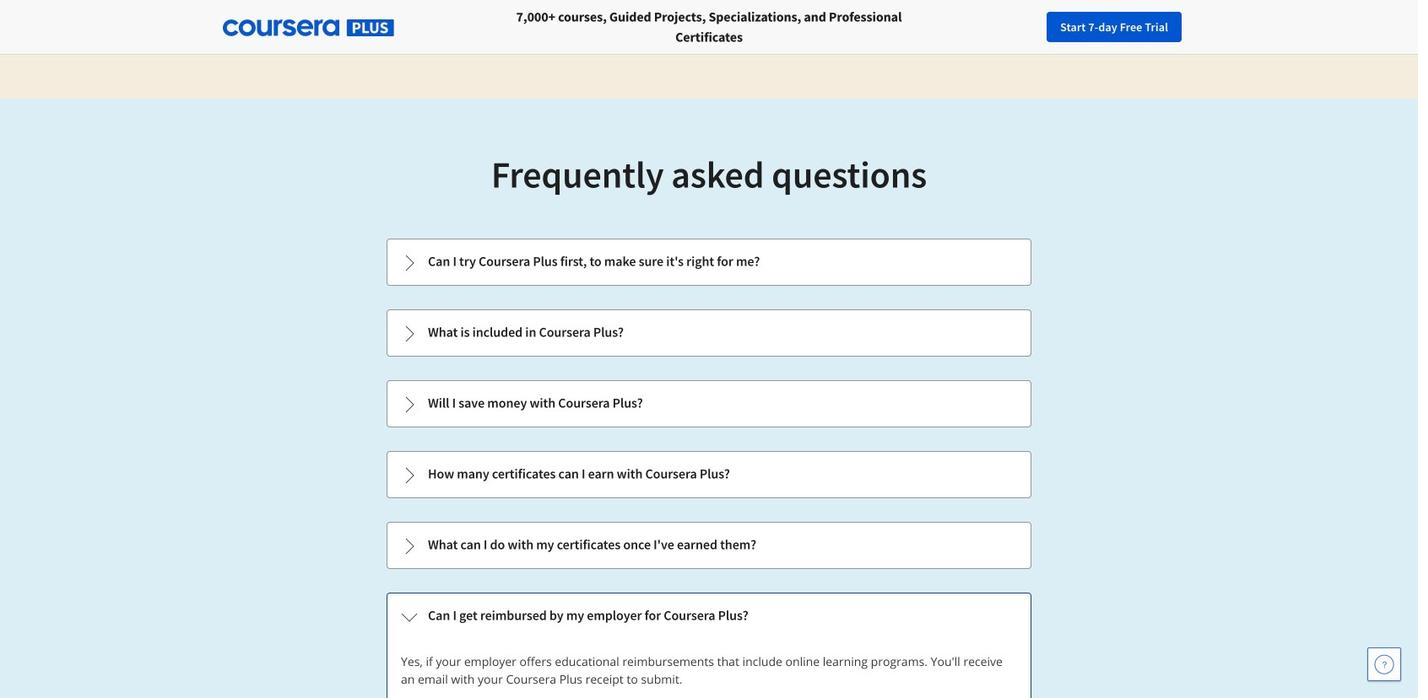 Task type: vqa. For each thing, say whether or not it's contained in the screenshot.
More
no



Task type: locate. For each thing, give the bounding box(es) containing it.
coursera plus image
[[223, 20, 394, 36]]

None search field
[[359, 9, 769, 46]]

help center image
[[1374, 655, 1394, 675]]

list
[[385, 237, 1033, 699]]



Task type: describe. For each thing, give the bounding box(es) containing it.
coursera image
[[142, 14, 249, 41]]



